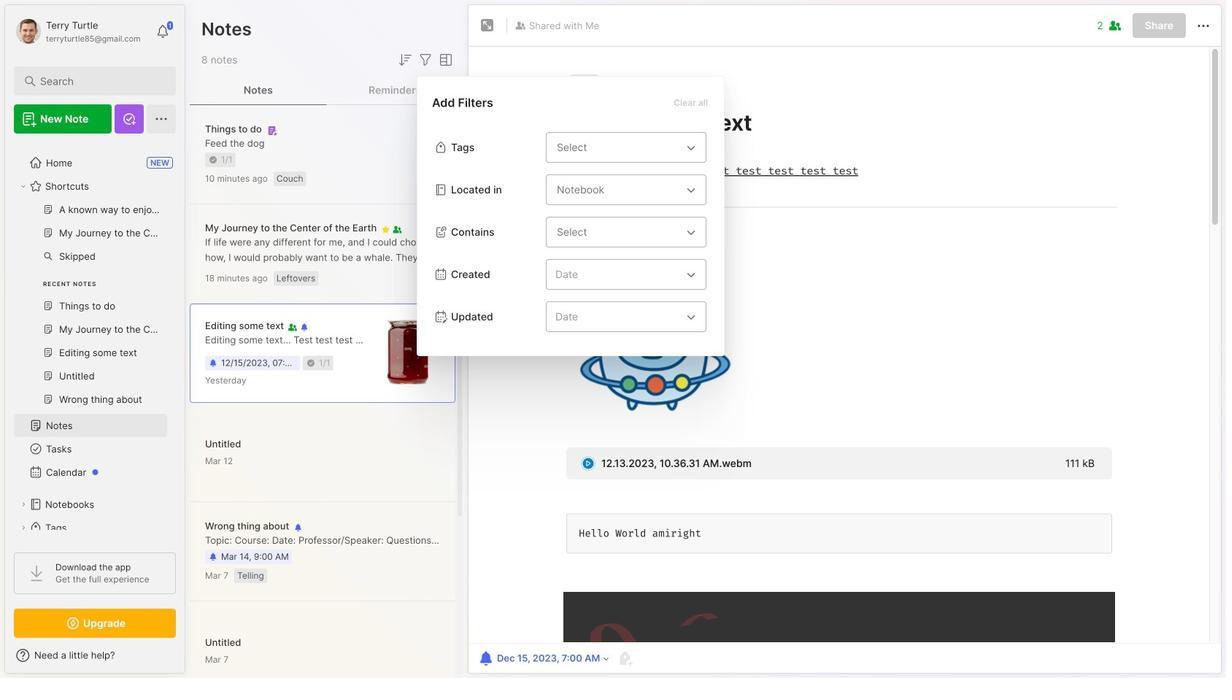 Task type: vqa. For each thing, say whether or not it's contained in the screenshot.
view options Field
yes



Task type: describe. For each thing, give the bounding box(es) containing it.
click to collapse image
[[184, 651, 195, 669]]

More actions field
[[1195, 16, 1213, 35]]

expand note image
[[479, 17, 497, 34]]

Tags field
[[546, 132, 707, 163]]

Edit reminder field
[[476, 648, 611, 669]]

thumbnail image
[[376, 320, 440, 384]]

more actions image
[[1195, 17, 1213, 35]]

expand notebooks image
[[19, 500, 28, 509]]

expand tags image
[[19, 524, 28, 532]]



Task type: locate. For each thing, give the bounding box(es) containing it.
 input text field up located in field
[[556, 139, 683, 156]]

2 vertical spatial  input text field
[[556, 223, 683, 241]]

tree
[[5, 142, 185, 595]]

 input text field down tags field at the top of the page
[[556, 181, 683, 199]]

 input text field down located in field
[[556, 223, 683, 241]]

2  date picker field from the top
[[546, 302, 717, 332]]

Account field
[[14, 17, 141, 46]]

tree inside main element
[[5, 142, 185, 595]]

 input text field for located in field
[[556, 181, 683, 199]]

 Date picker field
[[546, 259, 717, 290], [546, 302, 717, 332]]

1 vertical spatial  date picker field
[[546, 302, 717, 332]]

WHAT'S NEW field
[[5, 644, 185, 667]]

Search text field
[[40, 74, 157, 88]]

Contains field
[[546, 217, 707, 248]]

Sort options field
[[396, 51, 414, 69]]

1  date picker field from the top
[[546, 259, 717, 290]]

tab list
[[190, 76, 464, 105]]

1 vertical spatial  input text field
[[556, 181, 683, 199]]

 input text field inside contains field
[[556, 223, 683, 241]]

0 vertical spatial  input text field
[[556, 139, 683, 156]]

add tag image
[[616, 650, 634, 667]]

main element
[[0, 0, 190, 678]]

Add filters field
[[417, 51, 434, 69]]

Located in field
[[546, 175, 707, 205]]

group inside tree
[[14, 198, 167, 420]]

 input text field inside tags field
[[556, 139, 683, 156]]

3  input text field from the top
[[556, 223, 683, 241]]

1  input text field from the top
[[556, 139, 683, 156]]

None search field
[[40, 72, 157, 90]]

0 vertical spatial  date picker field
[[546, 259, 717, 290]]

2  input text field from the top
[[556, 181, 683, 199]]

 input text field
[[556, 139, 683, 156], [556, 181, 683, 199], [556, 223, 683, 241]]

Note Editor text field
[[469, 46, 1222, 643]]

none search field inside main element
[[40, 72, 157, 90]]

 input text field for contains field
[[556, 223, 683, 241]]

View options field
[[434, 51, 455, 69]]

note window element
[[468, 4, 1222, 678]]

add filters image
[[417, 51, 434, 69]]

 input text field for tags field at the top of the page
[[556, 139, 683, 156]]

 input text field inside located in field
[[556, 181, 683, 199]]

group
[[14, 198, 167, 420]]



